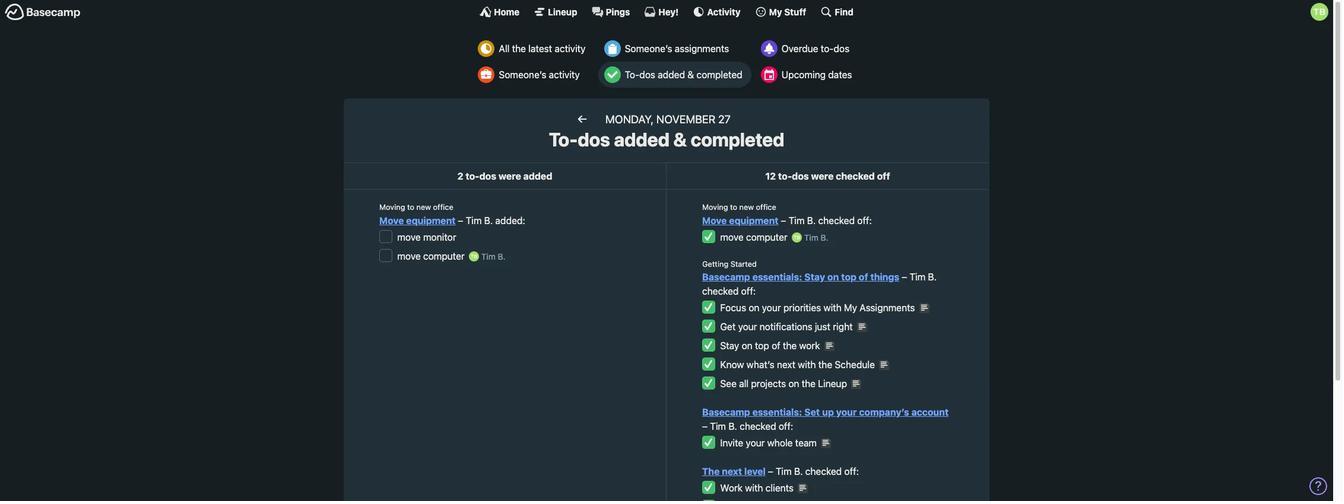 Task type: describe. For each thing, give the bounding box(es) containing it.
lineup inside the main element
[[548, 6, 577, 17]]

get your notifications just right
[[720, 322, 853, 332]]

work
[[799, 341, 820, 351]]

someone's activity
[[499, 69, 580, 80]]

to-dos added & completed link
[[598, 62, 751, 88]]

all
[[739, 379, 749, 389]]

0 horizontal spatial next
[[722, 467, 742, 477]]

on up what's
[[742, 341, 753, 351]]

checked inside "basecamp essentials: set up your company's account – tim b. checked off:"
[[740, 421, 776, 432]]

checked inside moving to new office move equipment – tim b. checked off:
[[818, 215, 855, 226]]

invite
[[720, 438, 744, 449]]

pings button
[[592, 6, 630, 18]]

basecamp essentials: set up your company's account link
[[702, 407, 949, 418]]

off: inside "basecamp essentials: set up your company's account – tim b. checked off:"
[[779, 421, 793, 432]]

overdue
[[782, 43, 818, 54]]

computer for tim burton icon
[[423, 251, 465, 262]]

know
[[720, 360, 744, 370]]

on right "focus"
[[749, 303, 760, 313]]

move for tim burton icon
[[397, 251, 421, 262]]

1 horizontal spatial to-
[[625, 69, 640, 80]]

dos for 12 to-dos were checked off
[[792, 171, 809, 182]]

schedule image
[[761, 66, 778, 83]]

move equipment link for – tim b. checked off:
[[702, 215, 779, 226]]

schedule
[[835, 360, 875, 370]]

0 vertical spatial stay
[[805, 272, 825, 282]]

the next level – tim b. checked off:
[[702, 467, 859, 477]]

2 vertical spatial added
[[523, 171, 552, 182]]

1 horizontal spatial lineup
[[818, 379, 847, 389]]

the
[[702, 467, 720, 477]]

what's
[[747, 360, 775, 370]]

b. inside moving to new office move equipment – tim b. checked off:
[[807, 215, 816, 226]]

monitor
[[423, 232, 456, 243]]

hey! button
[[644, 6, 679, 18]]

12
[[766, 171, 776, 182]]

tim b. for left tim burton image
[[802, 232, 829, 243]]

moving for – tim b. checked off:
[[702, 203, 728, 212]]

2
[[458, 171, 463, 182]]

november
[[657, 113, 716, 126]]

new for – tim b. checked off:
[[740, 203, 754, 212]]

1 vertical spatial stay
[[720, 341, 739, 351]]

work
[[720, 483, 743, 494]]

0 vertical spatial top
[[841, 272, 857, 282]]

tim down moving to new office move equipment – tim b. checked off:
[[804, 232, 819, 243]]

basecamp essentials: set up your company's account – tim b. checked off:
[[702, 407, 949, 432]]

← link
[[565, 110, 600, 128]]

know what's next with the schedule
[[720, 360, 875, 370]]

priorities
[[784, 303, 821, 313]]

activity link
[[693, 6, 741, 18]]

0 horizontal spatial top
[[755, 341, 769, 351]]

0 vertical spatial to-dos added & completed
[[625, 69, 743, 80]]

company's
[[859, 407, 909, 418]]

move for left tim burton image
[[720, 232, 744, 243]]

someone's for someone's activity
[[499, 69, 546, 80]]

projects
[[751, 379, 786, 389]]

upcoming dates
[[782, 69, 852, 80]]

upcoming
[[782, 69, 826, 80]]

basecamp for basecamp essentials: set up your company's account – tim b. checked off:
[[702, 407, 750, 418]]

find button
[[821, 6, 854, 18]]

stay on top of the work link
[[720, 341, 820, 351]]

latest
[[529, 43, 552, 54]]

basecamp essentials: stay on top of things link
[[702, 272, 900, 282]]

tim inside moving to new office move equipment – tim b. checked off:
[[789, 215, 805, 226]]

b. down moving to new office move equipment – tim b. checked off:
[[821, 232, 829, 243]]

know what's next with the schedule link
[[720, 360, 875, 370]]

checked inside – tim b. checked off:
[[702, 286, 739, 297]]

0 vertical spatial &
[[688, 69, 694, 80]]

0 vertical spatial completed
[[697, 69, 743, 80]]

b. inside – tim b. checked off:
[[928, 272, 937, 282]]

basecamp for basecamp essentials: stay on top of things
[[702, 272, 750, 282]]

0 horizontal spatial tim burton image
[[792, 233, 802, 243]]

main element
[[0, 0, 1334, 23]]

moving to new office move equipment – tim b. added:
[[379, 203, 525, 226]]

level
[[745, 467, 766, 477]]

basecamp essentials: stay on top of things
[[702, 272, 900, 282]]

the for stay on top of the work
[[783, 341, 797, 351]]

equipment for – tim b. added:
[[406, 215, 456, 226]]

to for – tim b. added:
[[407, 203, 414, 212]]

– inside moving to new office move equipment – tim b. checked off:
[[781, 215, 786, 226]]

1 vertical spatial of
[[772, 341, 781, 351]]

12 to-dos were checked off
[[766, 171, 890, 182]]

←
[[577, 112, 588, 126]]

equipment for – tim b. checked off:
[[729, 215, 779, 226]]

activity
[[707, 6, 741, 17]]

added:
[[495, 215, 525, 226]]

off: down "basecamp essentials: set up your company's account – tim b. checked off:"
[[845, 467, 859, 477]]

todo image
[[604, 66, 621, 83]]

b. inside "basecamp essentials: set up your company's account – tim b. checked off:"
[[729, 421, 737, 432]]

upcoming dates link
[[755, 62, 861, 88]]

were for added
[[499, 171, 521, 182]]

see all projects on the lineup link
[[720, 379, 847, 389]]

my stuff
[[769, 6, 807, 17]]

all
[[499, 43, 510, 54]]

0 vertical spatial tim burton image
[[1311, 3, 1329, 21]]

someone's assignments link
[[598, 36, 751, 62]]

were for checked
[[811, 171, 834, 182]]

whole
[[767, 438, 793, 449]]

focus
[[720, 303, 746, 313]]

getting started
[[702, 260, 757, 269]]

just
[[815, 322, 831, 332]]

the for know what's next with the schedule
[[819, 360, 833, 370]]

your right invite
[[746, 438, 765, 449]]

1 vertical spatial added
[[614, 128, 670, 151]]

tim up clients on the bottom of page
[[776, 467, 792, 477]]

– tim b. checked off:
[[702, 272, 937, 297]]

notifications
[[760, 322, 813, 332]]

move for – tim b. added:
[[379, 215, 404, 226]]

the next level link
[[702, 467, 766, 477]]

off: inside moving to new office move equipment – tim b. checked off:
[[857, 215, 872, 226]]

tim burton image
[[469, 252, 479, 262]]

1 vertical spatial with
[[798, 360, 816, 370]]

your inside "basecamp essentials: set up your company's account – tim b. checked off:"
[[836, 407, 857, 418]]

see
[[720, 379, 737, 389]]

to for – tim b. checked off:
[[730, 203, 737, 212]]

assignments
[[675, 43, 729, 54]]

your right get
[[738, 322, 757, 332]]

all the latest activity link
[[472, 36, 595, 62]]

work with clients link
[[720, 483, 794, 494]]

invite your whole team
[[720, 438, 817, 449]]

focus on your priorities with my assignments link
[[720, 303, 915, 313]]

see all projects on the lineup
[[720, 379, 847, 389]]

assignments
[[860, 303, 915, 313]]

invite your whole team link
[[720, 438, 817, 449]]

lineup link
[[534, 6, 577, 18]]

someone's assignments
[[625, 43, 729, 54]]



Task type: vqa. For each thing, say whether or not it's contained in the screenshot.
Basecamp essentials: Set up your company's account link
yes



Task type: locate. For each thing, give the bounding box(es) containing it.
lineup
[[548, 6, 577, 17], [818, 379, 847, 389]]

to-
[[821, 43, 834, 54], [466, 171, 480, 182], [778, 171, 792, 182]]

& down assignments
[[688, 69, 694, 80]]

0 horizontal spatial move equipment link
[[379, 215, 456, 226]]

1 horizontal spatial someone's
[[625, 43, 672, 54]]

0 vertical spatial tim b.
[[802, 232, 829, 243]]

tim
[[466, 215, 482, 226], [789, 215, 805, 226], [804, 232, 819, 243], [481, 251, 496, 262], [910, 272, 926, 282], [710, 421, 726, 432], [776, 467, 792, 477]]

started
[[731, 260, 757, 269]]

1 horizontal spatial new
[[740, 203, 754, 212]]

top up what's
[[755, 341, 769, 351]]

pings
[[606, 6, 630, 17]]

your up notifications
[[762, 303, 781, 313]]

the for see all projects on the lineup
[[802, 379, 816, 389]]

activity report image
[[478, 40, 495, 57]]

2 to-dos were added
[[458, 171, 552, 182]]

checked up invite your whole team
[[740, 421, 776, 432]]

1 horizontal spatial next
[[777, 360, 796, 370]]

dos down ←
[[578, 128, 610, 151]]

added down someone's assignments link
[[658, 69, 685, 80]]

account
[[912, 407, 949, 418]]

move computer for the move computer link for tim burton icon
[[397, 251, 465, 262]]

things
[[871, 272, 900, 282]]

off: up "focus"
[[741, 286, 756, 297]]

basecamp inside "basecamp essentials: set up your company's account – tim b. checked off:"
[[702, 407, 750, 418]]

0 vertical spatial added
[[658, 69, 685, 80]]

move computer up started
[[720, 232, 788, 243]]

to-dos added & completed down monday, november 27
[[549, 128, 785, 151]]

move down move monitor link on the left of the page
[[397, 251, 421, 262]]

1 vertical spatial activity
[[549, 69, 580, 80]]

my
[[769, 6, 782, 17], [844, 303, 857, 313]]

to-
[[625, 69, 640, 80], [549, 128, 578, 151]]

tim b. for tim burton icon
[[479, 251, 506, 262]]

new up started
[[740, 203, 754, 212]]

1 new from the left
[[417, 203, 431, 212]]

my left stuff
[[769, 6, 782, 17]]

basecamp down the see
[[702, 407, 750, 418]]

1 vertical spatial someone's
[[499, 69, 546, 80]]

new for – tim b. added:
[[417, 203, 431, 212]]

1 move from the left
[[379, 215, 404, 226]]

right
[[833, 322, 853, 332]]

to- inside overdue to-dos link
[[821, 43, 834, 54]]

set
[[805, 407, 820, 418]]

moving up getting
[[702, 203, 728, 212]]

top
[[841, 272, 857, 282], [755, 341, 769, 351]]

next
[[777, 360, 796, 370], [722, 467, 742, 477]]

to- for overdue
[[821, 43, 834, 54]]

off:
[[857, 215, 872, 226], [741, 286, 756, 297], [779, 421, 793, 432], [845, 467, 859, 477]]

1 horizontal spatial with
[[798, 360, 816, 370]]

1 office from the left
[[433, 203, 453, 212]]

stay up focus on your priorities with my assignments
[[805, 272, 825, 282]]

to- right 12
[[778, 171, 792, 182]]

– inside "basecamp essentials: set up your company's account – tim b. checked off:"
[[702, 421, 708, 432]]

off: inside – tim b. checked off:
[[741, 286, 756, 297]]

1 horizontal spatial stay
[[805, 272, 825, 282]]

tim right tim burton icon
[[481, 251, 496, 262]]

0 horizontal spatial moving
[[379, 203, 405, 212]]

move computer link down move monitor
[[397, 251, 465, 262]]

b. inside moving to new office move equipment – tim b. added:
[[484, 215, 493, 226]]

lineup up all the latest activity
[[548, 6, 577, 17]]

of down notifications
[[772, 341, 781, 351]]

dos for 2 to-dos were added
[[480, 171, 496, 182]]

equipment inside moving to new office move equipment – tim b. checked off:
[[729, 215, 779, 226]]

1 horizontal spatial were
[[811, 171, 834, 182]]

essentials: down see all projects on the lineup link
[[753, 407, 802, 418]]

0 vertical spatial my
[[769, 6, 782, 17]]

0 horizontal spatial my
[[769, 6, 782, 17]]

get
[[720, 322, 736, 332]]

with down work
[[798, 360, 816, 370]]

activity right latest
[[555, 43, 586, 54]]

of
[[859, 272, 868, 282], [772, 341, 781, 351]]

move equipment link for – tim b. added:
[[379, 215, 456, 226]]

office for – tim b. added:
[[433, 203, 453, 212]]

completed down assignments
[[697, 69, 743, 80]]

to up getting started
[[730, 203, 737, 212]]

1 vertical spatial tim b.
[[479, 251, 506, 262]]

the right all
[[512, 43, 526, 54]]

dos for overdue to-dos
[[834, 43, 850, 54]]

work with clients
[[720, 483, 794, 494]]

get your notifications just right link
[[720, 322, 853, 332]]

move up move monitor link on the left of the page
[[379, 215, 404, 226]]

1 move equipment link from the left
[[379, 215, 456, 226]]

1 vertical spatial move computer link
[[397, 251, 465, 262]]

b. right things
[[928, 272, 937, 282]]

to- right 2
[[466, 171, 480, 182]]

essentials: down started
[[753, 272, 802, 282]]

assignment image
[[604, 40, 621, 57]]

move inside moving to new office move equipment – tim b. checked off:
[[702, 215, 727, 226]]

to
[[407, 203, 414, 212], [730, 203, 737, 212]]

1 vertical spatial tim burton image
[[792, 233, 802, 243]]

b. right tim burton icon
[[498, 251, 506, 262]]

1 horizontal spatial move computer link
[[720, 232, 788, 243]]

0 horizontal spatial move computer
[[397, 251, 465, 262]]

essentials: for set
[[753, 407, 802, 418]]

1 vertical spatial next
[[722, 467, 742, 477]]

b. down 12 to-dos were checked off
[[807, 215, 816, 226]]

checked down 12 to-dos were checked off
[[818, 215, 855, 226]]

0 horizontal spatial to-
[[466, 171, 480, 182]]

on
[[828, 272, 839, 282], [749, 303, 760, 313], [742, 341, 753, 351], [789, 379, 799, 389]]

1 vertical spatial &
[[674, 128, 687, 151]]

1 to from the left
[[407, 203, 414, 212]]

tim up tim burton icon
[[466, 215, 482, 226]]

dos inside to-dos added & completed link
[[640, 69, 655, 80]]

0 vertical spatial lineup
[[548, 6, 577, 17]]

new inside moving to new office move equipment – tim b. added:
[[417, 203, 431, 212]]

moving to new office move equipment – tim b. checked off:
[[702, 203, 872, 226]]

office inside moving to new office move equipment – tim b. added:
[[433, 203, 453, 212]]

completed down 27
[[691, 128, 785, 151]]

office inside moving to new office move equipment – tim b. checked off:
[[756, 203, 776, 212]]

2 move equipment link from the left
[[702, 215, 779, 226]]

– inside – tim b. checked off:
[[902, 272, 907, 282]]

your
[[762, 303, 781, 313], [738, 322, 757, 332], [836, 407, 857, 418], [746, 438, 765, 449]]

of left things
[[859, 272, 868, 282]]

&
[[688, 69, 694, 80], [674, 128, 687, 151]]

equipment
[[406, 215, 456, 226], [729, 215, 779, 226]]

office up monitor
[[433, 203, 453, 212]]

1 horizontal spatial to-
[[778, 171, 792, 182]]

0 horizontal spatial equipment
[[406, 215, 456, 226]]

tim burton image
[[1311, 3, 1329, 21], [792, 233, 802, 243]]

equipment inside moving to new office move equipment – tim b. added:
[[406, 215, 456, 226]]

off
[[877, 171, 890, 182]]

tim b.
[[802, 232, 829, 243], [479, 251, 506, 262]]

move equipment link
[[379, 215, 456, 226], [702, 215, 779, 226]]

checked down team
[[806, 467, 842, 477]]

0 vertical spatial next
[[777, 360, 796, 370]]

new
[[417, 203, 431, 212], [740, 203, 754, 212]]

home link
[[480, 6, 520, 18]]

0 vertical spatial to-
[[625, 69, 640, 80]]

up
[[822, 407, 834, 418]]

2 equipment from the left
[[729, 215, 779, 226]]

dos
[[834, 43, 850, 54], [640, 69, 655, 80], [578, 128, 610, 151], [480, 171, 496, 182], [792, 171, 809, 182]]

my up right
[[844, 303, 857, 313]]

checked
[[836, 171, 875, 182], [818, 215, 855, 226], [702, 286, 739, 297], [740, 421, 776, 432], [806, 467, 842, 477]]

b. down team
[[794, 467, 803, 477]]

checked up "focus"
[[702, 286, 739, 297]]

essentials: for stay
[[753, 272, 802, 282]]

0 horizontal spatial lineup
[[548, 6, 577, 17]]

1 were from the left
[[499, 171, 521, 182]]

tim right things
[[910, 272, 926, 282]]

computer down moving to new office move equipment – tim b. checked off:
[[746, 232, 788, 243]]

tim up invite
[[710, 421, 726, 432]]

1 horizontal spatial of
[[859, 272, 868, 282]]

1 horizontal spatial moving
[[702, 203, 728, 212]]

0 vertical spatial move computer link
[[720, 232, 788, 243]]

the down work
[[819, 360, 833, 370]]

with down the level
[[745, 483, 763, 494]]

top left things
[[841, 272, 857, 282]]

1 vertical spatial completed
[[691, 128, 785, 151]]

all the latest activity
[[499, 43, 586, 54]]

1 horizontal spatial &
[[688, 69, 694, 80]]

my inside popup button
[[769, 6, 782, 17]]

0 horizontal spatial someone's
[[499, 69, 546, 80]]

someone's down all the latest activity link
[[499, 69, 546, 80]]

& down november
[[674, 128, 687, 151]]

home
[[494, 6, 520, 17]]

checked left off on the right top of the page
[[836, 171, 875, 182]]

move for – tim b. checked off:
[[702, 215, 727, 226]]

move computer link up started
[[720, 232, 788, 243]]

2 were from the left
[[811, 171, 834, 182]]

off: up 'whole'
[[779, 421, 793, 432]]

moving up move monitor link on the left of the page
[[379, 203, 405, 212]]

the
[[512, 43, 526, 54], [783, 341, 797, 351], [819, 360, 833, 370], [802, 379, 816, 389]]

2 basecamp from the top
[[702, 407, 750, 418]]

with up just
[[824, 303, 842, 313]]

someone's activity link
[[472, 62, 595, 88]]

getting
[[702, 260, 729, 269]]

0 horizontal spatial to
[[407, 203, 414, 212]]

1 horizontal spatial office
[[756, 203, 776, 212]]

1 horizontal spatial computer
[[746, 232, 788, 243]]

moving inside moving to new office move equipment – tim b. checked off:
[[702, 203, 728, 212]]

were right 12
[[811, 171, 834, 182]]

to inside moving to new office move equipment – tim b. added:
[[407, 203, 414, 212]]

b. left added:
[[484, 215, 493, 226]]

overdue to-dos link
[[755, 36, 861, 62]]

b. up invite
[[729, 421, 737, 432]]

dos up dates
[[834, 43, 850, 54]]

activity
[[555, 43, 586, 54], [549, 69, 580, 80]]

move monitor
[[397, 232, 456, 243]]

tim down 12 to-dos were checked off
[[789, 215, 805, 226]]

office
[[433, 203, 453, 212], [756, 203, 776, 212]]

basecamp down getting started
[[702, 272, 750, 282]]

on down know what's next with the schedule link
[[789, 379, 799, 389]]

stay down get
[[720, 341, 739, 351]]

lineup up up
[[818, 379, 847, 389]]

tim b. down moving to new office move equipment – tim b. checked off:
[[802, 232, 829, 243]]

stay on top of the work
[[720, 341, 820, 351]]

added down monday,
[[614, 128, 670, 151]]

equipment up started
[[729, 215, 779, 226]]

to inside moving to new office move equipment – tim b. checked off:
[[730, 203, 737, 212]]

0 horizontal spatial &
[[674, 128, 687, 151]]

0 vertical spatial computer
[[746, 232, 788, 243]]

moving inside moving to new office move equipment – tim b. added:
[[379, 203, 405, 212]]

0 vertical spatial of
[[859, 272, 868, 282]]

to- for 12
[[778, 171, 792, 182]]

1 horizontal spatial tim burton image
[[1311, 3, 1329, 21]]

0 horizontal spatial office
[[433, 203, 453, 212]]

next up see all projects on the lineup
[[777, 360, 796, 370]]

0 horizontal spatial with
[[745, 483, 763, 494]]

move computer for the move computer link related to left tim burton image
[[720, 232, 788, 243]]

move computer
[[720, 232, 788, 243], [397, 251, 465, 262]]

switch accounts image
[[5, 3, 81, 21]]

move computer link for left tim burton image
[[720, 232, 788, 243]]

reports image
[[761, 40, 778, 57]]

tim inside moving to new office move equipment – tim b. added:
[[466, 215, 482, 226]]

1 horizontal spatial move
[[702, 215, 727, 226]]

someone's for someone's assignments
[[625, 43, 672, 54]]

essentials: inside "basecamp essentials: set up your company's account – tim b. checked off:"
[[753, 407, 802, 418]]

team
[[795, 438, 817, 449]]

tim inside "basecamp essentials: set up your company's account – tim b. checked off:"
[[710, 421, 726, 432]]

tim inside – tim b. checked off:
[[910, 272, 926, 282]]

my stuff button
[[755, 6, 807, 18]]

2 move from the left
[[702, 215, 727, 226]]

2 essentials: from the top
[[753, 407, 802, 418]]

–
[[458, 215, 463, 226], [781, 215, 786, 226], [902, 272, 907, 282], [702, 421, 708, 432], [768, 467, 773, 477]]

– inside moving to new office move equipment – tim b. added:
[[458, 215, 463, 226]]

computer down monitor
[[423, 251, 465, 262]]

to- for 2
[[466, 171, 480, 182]]

1 vertical spatial move computer
[[397, 251, 465, 262]]

move up getting started
[[720, 232, 744, 243]]

to- down ←
[[549, 128, 578, 151]]

move computer link for tim burton icon
[[397, 251, 465, 262]]

2 horizontal spatial to-
[[821, 43, 834, 54]]

0 vertical spatial basecamp
[[702, 272, 750, 282]]

clients
[[766, 483, 794, 494]]

completed
[[697, 69, 743, 80], [691, 128, 785, 151]]

2 to from the left
[[730, 203, 737, 212]]

1 vertical spatial to-
[[549, 128, 578, 151]]

were
[[499, 171, 521, 182], [811, 171, 834, 182]]

hey!
[[659, 6, 679, 17]]

new up move monitor link on the left of the page
[[417, 203, 431, 212]]

focus on your priorities with my assignments
[[720, 303, 915, 313]]

1 horizontal spatial tim b.
[[802, 232, 829, 243]]

0 vertical spatial someone's
[[625, 43, 672, 54]]

tim b. down added:
[[479, 251, 506, 262]]

0 horizontal spatial were
[[499, 171, 521, 182]]

1 horizontal spatial equipment
[[729, 215, 779, 226]]

1 essentials: from the top
[[753, 272, 802, 282]]

person report image
[[478, 66, 495, 83]]

1 basecamp from the top
[[702, 272, 750, 282]]

2 office from the left
[[756, 203, 776, 212]]

27
[[718, 113, 731, 126]]

move inside moving to new office move equipment – tim b. added:
[[379, 215, 404, 226]]

your right up
[[836, 407, 857, 418]]

office for – tim b. checked off:
[[756, 203, 776, 212]]

0 horizontal spatial of
[[772, 341, 781, 351]]

1 vertical spatial top
[[755, 341, 769, 351]]

monday, november 27
[[606, 113, 731, 126]]

computer for left tim burton image
[[746, 232, 788, 243]]

moving for – tim b. added:
[[379, 203, 405, 212]]

next up work
[[722, 467, 742, 477]]

move computer down move monitor
[[397, 251, 465, 262]]

1 horizontal spatial move equipment link
[[702, 215, 779, 226]]

2 moving from the left
[[702, 203, 728, 212]]

0 horizontal spatial computer
[[423, 251, 465, 262]]

move equipment link up started
[[702, 215, 779, 226]]

to up move monitor
[[407, 203, 414, 212]]

0 horizontal spatial to-
[[549, 128, 578, 151]]

to-dos added & completed
[[625, 69, 743, 80], [549, 128, 785, 151]]

0 horizontal spatial move
[[379, 215, 404, 226]]

1 vertical spatial essentials:
[[753, 407, 802, 418]]

1 vertical spatial to-dos added & completed
[[549, 128, 785, 151]]

dos right 12
[[792, 171, 809, 182]]

on up focus on your priorities with my assignments
[[828, 272, 839, 282]]

added up added:
[[523, 171, 552, 182]]

0 horizontal spatial tim b.
[[479, 251, 506, 262]]

to- right todo image
[[625, 69, 640, 80]]

0 horizontal spatial stay
[[720, 341, 739, 351]]

stay
[[805, 272, 825, 282], [720, 341, 739, 351]]

move monitor link
[[397, 232, 456, 243]]

1 horizontal spatial top
[[841, 272, 857, 282]]

overdue to-dos
[[782, 43, 850, 54]]

move left monitor
[[397, 232, 421, 243]]

0 vertical spatial with
[[824, 303, 842, 313]]

2 horizontal spatial with
[[824, 303, 842, 313]]

1 vertical spatial computer
[[423, 251, 465, 262]]

1 equipment from the left
[[406, 215, 456, 226]]

to-dos added & completed down someone's assignments
[[625, 69, 743, 80]]

dates
[[828, 69, 852, 80]]

0 vertical spatial essentials:
[[753, 272, 802, 282]]

find
[[835, 6, 854, 17]]

stuff
[[785, 6, 807, 17]]

2 vertical spatial with
[[745, 483, 763, 494]]

to- right overdue
[[821, 43, 834, 54]]

0 vertical spatial move computer
[[720, 232, 788, 243]]

0 horizontal spatial move computer link
[[397, 251, 465, 262]]

1 vertical spatial my
[[844, 303, 857, 313]]

1 moving from the left
[[379, 203, 405, 212]]

move up getting
[[702, 215, 727, 226]]

equipment up move monitor link on the left of the page
[[406, 215, 456, 226]]

1 vertical spatial basecamp
[[702, 407, 750, 418]]

dos right 2
[[480, 171, 496, 182]]

move equipment link up move monitor link on the left of the page
[[379, 215, 456, 226]]

dos inside overdue to-dos link
[[834, 43, 850, 54]]

dos right todo image
[[640, 69, 655, 80]]

new inside moving to new office move equipment – tim b. checked off:
[[740, 203, 754, 212]]

1 horizontal spatial my
[[844, 303, 857, 313]]

off: down 12 to-dos were checked off
[[857, 215, 872, 226]]

1 horizontal spatial move computer
[[720, 232, 788, 243]]

0 vertical spatial activity
[[555, 43, 586, 54]]

0 horizontal spatial new
[[417, 203, 431, 212]]

2 new from the left
[[740, 203, 754, 212]]

activity down all the latest activity
[[549, 69, 580, 80]]

the down get your notifications just right
[[783, 341, 797, 351]]

1 horizontal spatial to
[[730, 203, 737, 212]]

1 vertical spatial lineup
[[818, 379, 847, 389]]

monday,
[[606, 113, 654, 126]]



